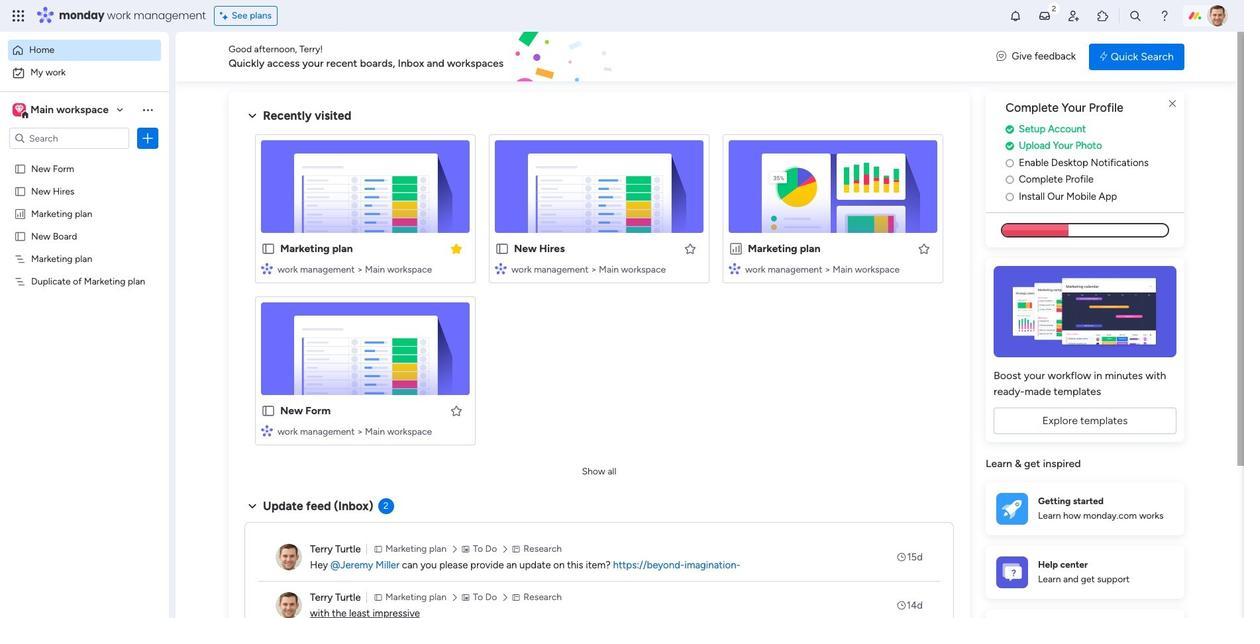 Task type: vqa. For each thing, say whether or not it's contained in the screenshot.
the rightmost Copied! icon
no



Task type: locate. For each thing, give the bounding box(es) containing it.
0 horizontal spatial terry turtle image
[[276, 593, 302, 619]]

terry turtle image down terry turtle icon
[[276, 593, 302, 619]]

1 vertical spatial check circle image
[[1006, 141, 1014, 151]]

0 vertical spatial check circle image
[[1006, 124, 1014, 134]]

check circle image
[[1006, 124, 1014, 134], [1006, 141, 1014, 151]]

public board image up component icon
[[261, 404, 276, 419]]

1 add to favorites image from the left
[[684, 242, 697, 255]]

0 vertical spatial public board image
[[495, 242, 509, 256]]

help image
[[1158, 9, 1171, 23]]

circle o image up circle o image
[[1006, 158, 1014, 168]]

add to favorites image for public dashboard image
[[918, 242, 931, 255]]

options image
[[141, 132, 154, 145]]

2 workspace image from the left
[[15, 103, 24, 117]]

workspace image
[[13, 103, 26, 117], [15, 103, 24, 117]]

option
[[8, 40, 161, 61], [8, 62, 161, 83], [0, 157, 169, 159]]

2 add to favorites image from the left
[[918, 242, 931, 255]]

1 horizontal spatial terry turtle image
[[1207, 5, 1228, 27]]

quick search results list box
[[244, 124, 954, 462]]

workspace selection element
[[13, 102, 111, 119]]

add to favorites image
[[684, 242, 697, 255], [918, 242, 931, 255]]

public board image right remove from favorites image
[[495, 242, 509, 256]]

public board image
[[495, 242, 509, 256], [261, 404, 276, 419]]

2 element
[[378, 499, 394, 515]]

monday marketplace image
[[1097, 9, 1110, 23]]

terry turtle image
[[1207, 5, 1228, 27], [276, 593, 302, 619]]

1 vertical spatial circle o image
[[1006, 192, 1014, 202]]

update feed image
[[1038, 9, 1051, 23]]

1 horizontal spatial public board image
[[495, 242, 509, 256]]

0 vertical spatial circle o image
[[1006, 158, 1014, 168]]

terry turtle image right help image
[[1207, 5, 1228, 27]]

public board image
[[14, 162, 27, 175], [14, 185, 27, 197], [14, 230, 27, 242], [261, 242, 276, 256]]

workspace options image
[[141, 103, 154, 116]]

templates image image
[[998, 267, 1173, 358]]

public dashboard image
[[729, 242, 743, 256]]

1 horizontal spatial add to favorites image
[[918, 242, 931, 255]]

0 horizontal spatial add to favorites image
[[684, 242, 697, 255]]

close recently visited image
[[244, 108, 260, 124]]

0 horizontal spatial public board image
[[261, 404, 276, 419]]

v2 bolt switch image
[[1100, 49, 1108, 64]]

2 vertical spatial option
[[0, 157, 169, 159]]

2 image
[[1048, 1, 1060, 16]]

select product image
[[12, 9, 25, 23]]

1 circle o image from the top
[[1006, 158, 1014, 168]]

1 vertical spatial public board image
[[261, 404, 276, 419]]

circle o image down circle o image
[[1006, 192, 1014, 202]]

list box
[[0, 155, 169, 471]]

circle o image
[[1006, 158, 1014, 168], [1006, 192, 1014, 202]]

public dashboard image
[[14, 207, 27, 220]]



Task type: describe. For each thing, give the bounding box(es) containing it.
1 vertical spatial terry turtle image
[[276, 593, 302, 619]]

close update feed (inbox) image
[[244, 499, 260, 515]]

dapulse x slim image
[[1165, 96, 1181, 112]]

0 vertical spatial option
[[8, 40, 161, 61]]

v2 user feedback image
[[997, 49, 1007, 64]]

add to favorites image
[[450, 404, 463, 418]]

1 check circle image from the top
[[1006, 124, 1014, 134]]

terry turtle image
[[276, 545, 302, 571]]

component image
[[261, 425, 273, 437]]

notifications image
[[1009, 9, 1022, 23]]

getting started element
[[986, 483, 1185, 536]]

help center element
[[986, 546, 1185, 599]]

1 workspace image from the left
[[13, 103, 26, 117]]

remove from favorites image
[[450, 242, 463, 255]]

1 vertical spatial option
[[8, 62, 161, 83]]

0 vertical spatial terry turtle image
[[1207, 5, 1228, 27]]

2 circle o image from the top
[[1006, 192, 1014, 202]]

invite members image
[[1067, 9, 1081, 23]]

circle o image
[[1006, 175, 1014, 185]]

2 check circle image from the top
[[1006, 141, 1014, 151]]

Search in workspace field
[[28, 131, 111, 146]]

component image
[[261, 263, 273, 275]]

search everything image
[[1129, 9, 1142, 23]]

add to favorites image for topmost public board icon
[[684, 242, 697, 255]]

see plans image
[[220, 9, 232, 23]]



